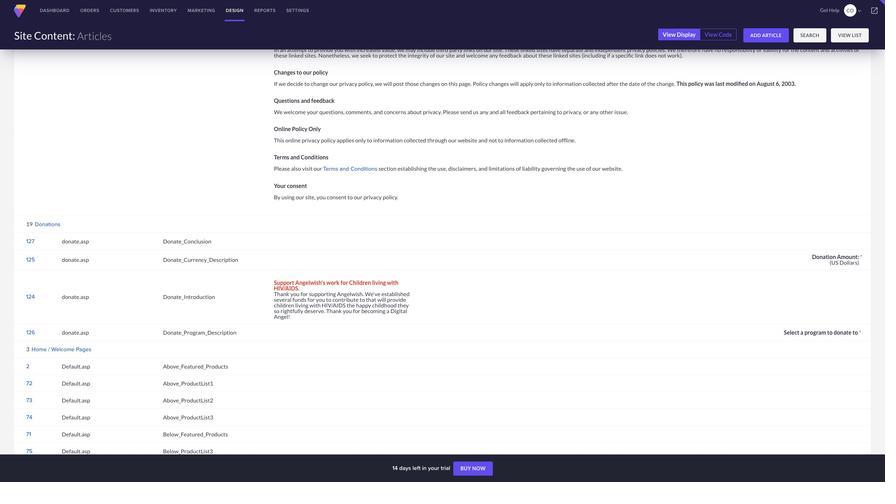 Task type: describe. For each thing, give the bounding box(es) containing it.
your right remove
[[580, 12, 591, 19]]

we right value,
[[397, 46, 405, 53]]

default.asp for 73
[[62, 397, 90, 404]]

an inside to delete all of your online account information from our database, sign into the "my account" section of our site and remove your shipping addresses, billing addresses & payment information. please note that we may maintain information about an individual sales transaction in order to service that transaction and for record keeping.
[[290, 18, 296, 25]]

the inside support angelwish's work for children living with hiv/aids. thank you for supporting angelwish. we've established several funds for you to contribute to that will provide children living with hiv/aids the happy childhood they so rightfully deserve. thank you for becoming a digital angel!
[[347, 302, 355, 309]]

2 horizontal spatial an
[[439, 465, 445, 471]]

to right attempt
[[308, 46, 313, 53]]

decide
[[287, 80, 303, 87]]

your left trial
[[428, 464, 440, 472]]

and right third
[[456, 52, 465, 59]]

children
[[274, 302, 294, 309]]

1 vertical spatial this
[[274, 137, 284, 144]]

include
[[417, 46, 435, 53]]

0 horizontal spatial not
[[489, 137, 497, 144]]

of down list
[[855, 46, 860, 53]]

already
[[750, 1, 768, 8]]

1 horizontal spatial sites
[[570, 52, 581, 59]]

questions
[[274, 97, 300, 104]]

2 horizontal spatial online
[[543, 465, 558, 471]]

policy for changes to our policy
[[313, 69, 328, 76]]

0 horizontal spatial collected
[[404, 137, 426, 144]]

125
[[26, 256, 35, 264]]

with for living
[[387, 279, 399, 286]]

and right questions
[[301, 97, 310, 104]]

default.asp for 75
[[62, 448, 90, 455]]

to right applies
[[367, 137, 372, 144]]

available
[[589, 465, 611, 471]]

changes
[[274, 69, 296, 76]]

74
[[26, 413, 32, 421]]

and right separate
[[585, 46, 594, 53]]

fill
[[291, 465, 297, 471]]

view for view display
[[663, 31, 676, 38]]

2 horizontal spatial a
[[801, 329, 804, 336]]

2 horizontal spatial have
[[702, 46, 714, 53]]

above_productlist3
[[163, 414, 213, 421]]

establishing
[[398, 165, 427, 172]]

1 changes from the left
[[420, 80, 440, 87]]

list
[[852, 33, 862, 38]]

14 days left in your trial
[[393, 464, 452, 472]]

get
[[821, 7, 829, 13]]

to left the contribute
[[326, 296, 332, 303]]

please left fill
[[274, 465, 290, 471]]

1 vertical spatial feedback
[[311, 97, 335, 104]]

several
[[274, 296, 292, 303]]

also
[[291, 165, 301, 172]]

2 horizontal spatial linked
[[553, 52, 568, 59]]

please left send
[[443, 109, 459, 115]]

to left donate
[[828, 329, 833, 336]]

nonetheless,
[[319, 52, 351, 59]]

0 horizontal spatial on
[[441, 80, 448, 87]]

privacy down only
[[302, 137, 320, 144]]

to left privacy,
[[557, 109, 562, 115]]

to up limitations
[[498, 137, 504, 144]]

1 these from the left
[[274, 52, 288, 59]]

below
[[328, 465, 343, 471]]

for right funds
[[308, 296, 315, 303]]

in right the already
[[769, 1, 774, 8]]

72 link
[[26, 379, 32, 387]]

to for to modify your e-mail subscriptions, please let us know by modifying your preferences in the "my account" section. please note that due to email production schedules you may receive any emails already in production.
[[274, 1, 280, 8]]

your right create
[[367, 465, 379, 471]]

14
[[393, 464, 398, 472]]

your consent
[[274, 182, 307, 189]]

of right use
[[586, 165, 592, 172]]


[[871, 6, 879, 15]]

the left fields
[[304, 465, 312, 471]]

0 vertical spatial living
[[372, 279, 386, 286]]

pertaining
[[531, 109, 556, 115]]

that down the production. in the top of the page
[[772, 12, 783, 19]]

to up decide
[[297, 69, 302, 76]]

for right work
[[341, 279, 348, 286]]

subscriptions,
[[328, 1, 362, 8]]

our left site,
[[296, 194, 304, 201]]

we inside in an attempt to provide you with increased value, we may include third party links on our site. these linked sites have separate and independent privacy policies. we therefore have no responsibility or liability for the content and activities of these linked sites. nonetheless, we seek to protect the integrity of our site and welcome any feedback about these linked sites (including if a specific link does not work).
[[668, 46, 676, 53]]

to right apply
[[546, 80, 552, 87]]

buy now link
[[454, 462, 493, 476]]

please inside to delete all of your online account information from our database, sign into the "my account" section of our site and remove your shipping addresses, billing addresses & payment information. please note that we may maintain information about an individual sales transaction in order to service that transaction and for record keeping.
[[743, 12, 759, 19]]

please up remove
[[556, 1, 572, 8]]

2 changes from the left
[[489, 80, 509, 87]]

now
[[473, 466, 486, 472]]

1 vertical spatial us
[[473, 109, 479, 115]]

above_productlist2
[[163, 397, 213, 404]]

1 horizontal spatial collected
[[535, 137, 558, 144]]

and right website
[[479, 137, 488, 144]]

we've
[[365, 291, 381, 297]]

party
[[450, 46, 463, 53]]

we right if
[[279, 80, 286, 87]]

and left services.
[[635, 465, 644, 471]]

other
[[600, 109, 614, 115]]

to right donate
[[853, 329, 858, 336]]

(including
[[582, 52, 606, 59]]

in right left on the bottom
[[422, 464, 427, 472]]

any left 'other'
[[590, 109, 599, 115]]

privacy left policy,
[[339, 80, 357, 87]]

0 vertical spatial only
[[535, 80, 545, 87]]

1 horizontal spatial have
[[549, 46, 561, 53]]

post
[[393, 80, 404, 87]]

you inside in an attempt to provide you with increased value, we may include third party links on our site. these linked sites have separate and independent privacy policies. we therefore have no responsibility or liability for the content and activities of these linked sites. nonetheless, we seek to protect the integrity of our site and welcome any feedback about these linked sites (including if a specific link does not work).
[[334, 46, 344, 53]]

to right seek
[[373, 52, 378, 59]]

may left browse
[[478, 465, 489, 471]]

site inside in an attempt to provide you with increased value, we may include third party links on our site. these linked sites have separate and independent privacy policies. we therefore have no responsibility or liability for the content and activities of these linked sites. nonetheless, we seek to protect the integrity of our site and welcome any feedback about these linked sites (including if a specific link does not work).
[[446, 52, 455, 59]]

independent
[[595, 46, 626, 53]]

settings
[[286, 7, 309, 14]]

amount:
[[837, 254, 860, 260]]

0 vertical spatial terms
[[274, 154, 289, 161]]

separate
[[562, 46, 584, 53]]

1 vertical spatial consent
[[327, 194, 347, 201]]

our down 'terms and conditions' link
[[354, 194, 363, 201]]

2 vertical spatial about
[[408, 109, 422, 115]]

specific
[[616, 52, 634, 59]]

the inside to delete all of your online account information from our database, sign into the "my account" section of our site and remove your shipping addresses, billing addresses & payment information. please note that we may maintain information about an individual sales transaction in order to service that transaction and for record keeping.
[[460, 12, 468, 19]]

or inside in an attempt to provide you with increased value, we may include third party links on our site. these linked sites have separate and independent privacy policies. we therefore have no responsibility or liability for the content and activities of these linked sites. nonetheless, we seek to protect the integrity of our site and welcome any feedback about these linked sites (including if a specific link does not work).
[[757, 46, 762, 53]]

last
[[716, 80, 725, 87]]

to right below
[[344, 465, 349, 471]]

content
[[801, 46, 820, 53]]

1 horizontal spatial "my
[[500, 1, 511, 8]]

donate_introduction
[[163, 293, 215, 300]]

6,
[[776, 80, 781, 87]]

governing
[[542, 165, 566, 172]]

preferences
[[455, 1, 484, 8]]

0 horizontal spatial consent
[[287, 182, 307, 189]]

our left the "website."
[[593, 165, 601, 172]]

create
[[350, 465, 366, 471]]

program
[[805, 329, 827, 336]]

buy now
[[461, 466, 486, 472]]

code
[[719, 31, 732, 38]]

0 horizontal spatial conditions
[[301, 154, 329, 161]]

link
[[635, 52, 644, 59]]

2 vertical spatial feedback
[[507, 109, 530, 115]]

of right "delete"
[[305, 12, 310, 19]]

send
[[460, 109, 472, 115]]

2 vertical spatial with
[[310, 302, 321, 309]]

use
[[577, 165, 585, 172]]

any up information.
[[723, 1, 732, 8]]

note inside to delete all of your online account information from our database, sign into the "my account" section of our site and remove your shipping addresses, billing addresses & payment information. please note that we may maintain information about an individual sales transaction in order to service that transaction and for record keeping.
[[760, 12, 771, 19]]

browse
[[490, 465, 508, 471]]

our down to modify your e-mail subscriptions, please let us know by modifying your preferences in the "my account" section. please note that due to email production schedules you may receive any emails already in production.
[[530, 12, 539, 19]]

modify
[[281, 1, 298, 8]]

and down section.
[[550, 12, 559, 19]]

privacy,
[[564, 109, 583, 115]]

and right send
[[490, 109, 499, 115]]

in
[[274, 46, 279, 53]]

1 vertical spatial thank
[[326, 308, 342, 314]]

2 these from the left
[[539, 52, 552, 59]]

* inside donation amount: * (us dollars)
[[861, 254, 863, 260]]

a inside support angelwish's work for children living with hiv/aids. thank you for supporting angelwish. we've established several funds for you to contribute to that will provide children living with hiv/aids the happy childhood they so rightfully deserve. thank you for becoming a digital angel!
[[387, 308, 390, 314]]

changes to our policy
[[274, 69, 328, 76]]

1 horizontal spatial account"
[[512, 1, 535, 8]]

1 vertical spatial online
[[285, 137, 301, 144]]

add article link
[[744, 28, 789, 42]]

in right preferences
[[486, 1, 490, 8]]

for down the contribute
[[353, 308, 361, 314]]

applies
[[337, 137, 354, 144]]

and up also at the left top of the page
[[290, 154, 300, 161]]

if
[[607, 52, 611, 59]]

our left site.
[[484, 46, 492, 53]]

that left the due
[[586, 1, 596, 8]]

default.asp for 71
[[62, 431, 90, 438]]

online inside to delete all of your online account information from our database, sign into the "my account" section of our site and remove your shipping addresses, billing addresses & payment information. please note that we may maintain information about an individual sales transaction in order to service that transaction and for record keeping.
[[323, 12, 338, 19]]

sign
[[438, 12, 448, 19]]

hiv/aids.
[[274, 285, 300, 292]]

0 vertical spatial us
[[388, 1, 394, 8]]

the left date
[[620, 80, 628, 87]]

1 horizontal spatial this
[[677, 80, 687, 87]]

75
[[26, 447, 32, 455]]

1 vertical spatial all
[[500, 109, 506, 115]]

above_productlist1
[[163, 380, 213, 387]]

0 horizontal spatial have
[[426, 465, 438, 471]]

for inside to delete all of your online account information from our database, sign into the "my account" section of our site and remove your shipping addresses, billing addresses & payment information. please note that we may maintain information about an individual sales transaction in order to service that transaction and for record keeping.
[[461, 18, 468, 25]]

above_featured_products
[[163, 363, 228, 370]]

keeping.
[[487, 18, 507, 25]]

protect
[[379, 52, 397, 59]]

the right protect
[[399, 52, 407, 59]]

0 horizontal spatial welcome
[[284, 109, 306, 115]]

to right decide
[[305, 80, 310, 87]]

visit
[[302, 165, 313, 172]]

and inside please also visit our terms and conditions section establishing the use, disclaimers, and limitations of liability governing the use of our website.
[[479, 165, 488, 172]]

the left use,
[[428, 165, 437, 172]]

only
[[309, 126, 321, 132]]

complete
[[519, 465, 542, 471]]

for down angelwish's
[[301, 291, 308, 297]]

use,
[[438, 165, 447, 172]]

that right service
[[410, 18, 420, 25]]

our right include
[[436, 52, 445, 59]]

"my inside to delete all of your online account information from our database, sign into the "my account" section of our site and remove your shipping addresses, billing addresses & payment information. please note that we may maintain information about an individual sales transaction in order to service that transaction and for record keeping.
[[469, 12, 480, 19]]

limitations
[[489, 165, 515, 172]]

concerns
[[384, 109, 407, 115]]

and right content
[[821, 46, 830, 53]]

work
[[327, 279, 340, 286]]

default.asp for 2
[[62, 363, 90, 370]]

account" inside to delete all of your online account information from our database, sign into the "my account" section of our site and remove your shipping addresses, billing addresses & payment information. please note that we may maintain information about an individual sales transaction in order to service that transaction and for record keeping.
[[481, 12, 504, 19]]

of left available
[[583, 465, 588, 471]]

default.asp for 74
[[62, 414, 90, 421]]

1 horizontal spatial terms
[[323, 165, 338, 173]]

fields
[[313, 465, 327, 471]]

1 vertical spatial living
[[295, 302, 309, 309]]

database
[[559, 465, 582, 471]]

&
[[683, 12, 687, 19]]

will left apply
[[510, 80, 519, 87]]

in right fill
[[298, 465, 303, 471]]

sales
[[322, 18, 334, 25]]

1 vertical spatial or
[[584, 109, 589, 115]]

value,
[[382, 46, 396, 53]]

those
[[405, 80, 419, 87]]

our right from
[[404, 12, 412, 19]]

any inside in an attempt to provide you with increased value, we may include third party links on our site. these linked sites have separate and independent privacy policies. we therefore have no responsibility or liability for the content and activities of these linked sites. nonetheless, we seek to protect the integrity of our site and welcome any feedback about these linked sites (including if a specific link does not work).
[[490, 52, 498, 59]]

3 home / welcome pages
[[26, 345, 91, 354]]

1 vertical spatial only
[[355, 137, 366, 144]]



Task type: vqa. For each thing, say whether or not it's contained in the screenshot.
addresses,
yes



Task type: locate. For each thing, give the bounding box(es) containing it.
please down the already
[[743, 12, 759, 19]]

2 horizontal spatial view
[[839, 33, 851, 38]]

to left modify
[[274, 1, 280, 8]]

angelwish.
[[337, 291, 364, 297]]

with left seek
[[345, 46, 356, 53]]

1 vertical spatial an
[[280, 46, 286, 53]]

1 horizontal spatial transaction
[[421, 18, 450, 25]]

0 horizontal spatial policy
[[292, 126, 308, 132]]

0 vertical spatial account"
[[512, 1, 535, 8]]

we
[[784, 12, 791, 19], [397, 46, 405, 53], [352, 52, 359, 59], [279, 80, 286, 87], [375, 80, 382, 87]]

living up we've
[[372, 279, 386, 286]]

a right select
[[801, 329, 804, 336]]

view inside view code link
[[705, 31, 718, 38]]

the down angelwish.
[[347, 302, 355, 309]]

/
[[48, 345, 50, 354]]

articles
[[77, 29, 112, 42]]

site
[[14, 29, 32, 42]]

of right date
[[641, 80, 647, 87]]

default.asp for 72
[[62, 380, 90, 387]]

to inside to delete all of your online account information from our database, sign into the "my account" section of our site and remove your shipping addresses, billing addresses & payment information. please note that we may maintain information about an individual sales transaction in order to service that transaction and for record keeping.
[[385, 18, 390, 25]]

this
[[677, 80, 687, 87], [274, 137, 284, 144]]

2 horizontal spatial on
[[750, 80, 756, 87]]

1 vertical spatial *
[[860, 329, 862, 336]]

1 vertical spatial site
[[446, 52, 455, 59]]

will
[[384, 80, 392, 87], [510, 80, 519, 87], [378, 296, 386, 303]]

your left e-
[[299, 1, 311, 8]]

1 horizontal spatial conditions
[[351, 165, 378, 173]]

view for view list
[[839, 33, 851, 38]]

that up becoming
[[366, 296, 376, 303]]

delete
[[281, 12, 297, 19]]

1 vertical spatial note
[[760, 12, 771, 19]]

view code link
[[700, 29, 737, 40]]

our
[[404, 12, 412, 19], [530, 12, 539, 19], [484, 46, 492, 53], [436, 52, 445, 59], [303, 69, 312, 76], [330, 80, 338, 87], [448, 137, 457, 144], [314, 165, 322, 172], [593, 165, 601, 172], [296, 194, 304, 201], [354, 194, 363, 201], [509, 465, 518, 471]]

19
[[26, 221, 33, 227]]

receive
[[704, 1, 722, 8]]

0 vertical spatial to
[[274, 1, 280, 8]]

email
[[614, 1, 627, 8]]

welcome left site.
[[466, 52, 488, 59]]

collected left offline.
[[535, 137, 558, 144]]

1 horizontal spatial all
[[500, 109, 506, 115]]

1 horizontal spatial site
[[540, 12, 549, 19]]

any right send
[[480, 109, 489, 115]]

1 horizontal spatial us
[[473, 109, 479, 115]]

an right in
[[280, 46, 286, 53]]

buy
[[461, 466, 471, 472]]

consent right site,
[[327, 194, 347, 201]]

1 vertical spatial welcome
[[284, 109, 306, 115]]

a inside in an attempt to provide you with increased value, we may include third party links on our site. these linked sites have separate and independent privacy policies. we therefore have no responsibility or liability for the content and activities of these linked sites. nonetheless, we seek to protect the integrity of our site and welcome any feedback about these linked sites (including if a specific link does not work).
[[612, 52, 615, 59]]

please inside please also visit our terms and conditions section establishing the use, disclaimers, and limitations of liability governing the use of our website.
[[274, 165, 290, 172]]

thank
[[274, 291, 289, 297], [326, 308, 342, 314]]

with down "supporting"
[[310, 302, 321, 309]]

provide
[[314, 46, 333, 53], [387, 296, 406, 303]]

please
[[556, 1, 572, 8], [743, 12, 759, 19], [443, 109, 459, 115], [274, 165, 290, 172], [274, 465, 290, 471]]

may down the production. in the top of the page
[[792, 12, 802, 19]]

collected
[[583, 80, 606, 87], [404, 137, 426, 144], [535, 137, 558, 144]]

a left digital
[[387, 308, 390, 314]]

(us
[[830, 259, 839, 266]]

1 vertical spatial we
[[274, 109, 283, 115]]

with up "established"
[[387, 279, 399, 286]]

reports
[[254, 7, 276, 14]]

on inside in an attempt to provide you with increased value, we may include third party links on our site. these linked sites have separate and independent privacy policies. we therefore have no responsibility or liability for the content and activities of these linked sites. nonetheless, we seek to protect the integrity of our site and welcome any feedback about these linked sites (including if a specific link does not work).
[[476, 46, 483, 53]]

this down online
[[274, 137, 284, 144]]

trial
[[441, 464, 450, 472]]

1 horizontal spatial thank
[[326, 308, 342, 314]]

section inside to delete all of your online account information from our database, sign into the "my account" section of our site and remove your shipping addresses, billing addresses & payment information. please note that we may maintain information about an individual sales transaction in order to service that transaction and for record keeping.
[[505, 12, 523, 19]]

account" down preferences
[[481, 12, 504, 19]]

your down e-
[[311, 12, 322, 19]]

2 vertical spatial a
[[801, 329, 804, 336]]

terms right 'visit'
[[323, 165, 338, 173]]

1 horizontal spatial living
[[372, 279, 386, 286]]

donation
[[813, 254, 836, 260]]

help
[[830, 7, 840, 13]]

*
[[861, 254, 863, 260], [860, 329, 862, 336]]

apply
[[520, 80, 534, 87]]

conditions up 'visit'
[[301, 154, 329, 161]]

0 vertical spatial not
[[658, 52, 667, 59]]

from
[[391, 12, 403, 19]]

and left limitations
[[479, 165, 488, 172]]

e-
[[312, 1, 317, 8]]

0 vertical spatial thank
[[274, 291, 289, 297]]

policy
[[313, 69, 328, 76], [689, 80, 704, 87], [321, 137, 336, 144]]

that inside support angelwish's work for children living with hiv/aids. thank you for supporting angelwish. we've established several funds for you to contribute to that will provide children living with hiv/aids the happy childhood they so rightfully deserve. thank you for becoming a digital angel!
[[366, 296, 376, 303]]

not right website
[[489, 137, 497, 144]]

0 horizontal spatial us
[[388, 1, 394, 8]]

1 horizontal spatial provide
[[387, 296, 406, 303]]

note up remove
[[573, 1, 585, 8]]

0 vertical spatial welcome
[[466, 52, 488, 59]]

your down 'questions and feedback'
[[307, 109, 318, 115]]

72
[[26, 379, 32, 387]]

2 default.asp from the top
[[62, 380, 90, 387]]

0 horizontal spatial these
[[274, 52, 288, 59]]

about inside to delete all of your online account information from our database, sign into the "my account" section of our site and remove your shipping addresses, billing addresses & payment information. please note that we may maintain information about an individual sales transaction in order to service that transaction and for record keeping.
[[274, 18, 288, 25]]

2 transaction from the left
[[421, 18, 450, 25]]

online left database on the bottom right of page
[[543, 465, 558, 471]]

and down applies
[[340, 165, 349, 173]]

with
[[345, 46, 356, 53], [387, 279, 399, 286], [310, 302, 321, 309]]

contribute
[[333, 296, 359, 303]]

our right 'visit'
[[314, 165, 322, 172]]

1 vertical spatial conditions
[[351, 165, 378, 173]]

1 horizontal spatial with
[[345, 46, 356, 53]]

we left seek
[[352, 52, 359, 59]]

policy up the change
[[313, 69, 328, 76]]

policy left only
[[292, 126, 308, 132]]

0 vertical spatial "my
[[500, 1, 511, 8]]

any left these
[[490, 52, 498, 59]]

by
[[409, 1, 415, 8]]

the left use
[[568, 165, 576, 172]]

your up sign
[[442, 1, 454, 8]]

view inside view list link
[[839, 33, 851, 38]]

about down modify
[[274, 18, 288, 25]]

design
[[226, 7, 244, 14]]

1 to from the top
[[274, 1, 280, 8]]

0 vertical spatial or
[[757, 46, 762, 53]]

0 horizontal spatial all
[[298, 12, 303, 19]]

may inside to delete all of your online account information from our database, sign into the "my account" section of our site and remove your shipping addresses, billing addresses & payment information. please note that we may maintain information about an individual sales transaction in order to service that transaction and for record keeping.
[[792, 12, 802, 19]]

1 vertical spatial liability
[[522, 165, 541, 172]]

donate.asp for 124
[[62, 293, 89, 300]]

in inside to delete all of your online account information from our database, sign into the "my account" section of our site and remove your shipping addresses, billing addresses & payment information. please note that we may maintain information about an individual sales transaction in order to service that transaction and for record keeping.
[[364, 18, 369, 25]]

with for you
[[345, 46, 356, 53]]

liability inside in an attempt to provide you with increased value, we may include third party links on our site. these linked sites have separate and independent privacy policies. we therefore have no responsibility or liability for the content and activities of these linked sites. nonetheless, we seek to protect the integrity of our site and welcome any feedback about these linked sites (including if a specific link does not work).
[[763, 46, 782, 53]]

our left website
[[448, 137, 457, 144]]

0 horizontal spatial linked
[[289, 52, 304, 59]]

provide inside in an attempt to provide you with increased value, we may include third party links on our site. these linked sites have separate and independent privacy policies. we therefore have no responsibility or liability for the content and activities of these linked sites. nonetheless, we seek to protect the integrity of our site and welcome any feedback about these linked sites (including if a specific link does not work).
[[314, 46, 333, 53]]

may up payment
[[692, 1, 703, 8]]

0 horizontal spatial sites
[[537, 46, 548, 53]]

on left august at the right of page
[[750, 80, 756, 87]]

0 vertical spatial all
[[298, 12, 303, 19]]

we inside to delete all of your online account information from our database, sign into the "my account" section of our site and remove your shipping addresses, billing addresses & payment information. please note that we may maintain information about an individual sales transaction in order to service that transaction and for record keeping.
[[784, 12, 791, 19]]

only right applies
[[355, 137, 366, 144]]

they
[[398, 302, 409, 309]]

view for view code
[[705, 31, 718, 38]]

0 vertical spatial this
[[677, 80, 687, 87]]

policy for this online privacy policy applies only to information collected through our website and not to information collected offline.
[[321, 137, 336, 144]]

have left separate
[[549, 46, 561, 53]]

1 vertical spatial a
[[387, 308, 390, 314]]

select
[[784, 329, 800, 336]]

provide inside support angelwish's work for children living with hiv/aids. thank you for supporting angelwish. we've established several funds for you to contribute to that will provide children living with hiv/aids the happy childhood they so rightfully deserve. thank you for becoming a digital angel!
[[387, 296, 406, 303]]

on right links
[[476, 46, 483, 53]]

please also visit our terms and conditions section establishing the use, disclaimers, and limitations of liability governing the use of our website.
[[274, 165, 623, 173]]

the up keeping.
[[491, 1, 499, 8]]

1 vertical spatial terms
[[323, 165, 338, 173]]

becoming
[[362, 308, 386, 314]]

126
[[26, 328, 35, 336]]

section inside please also visit our terms and conditions section establishing the use, disclaimers, and limitations of liability governing the use of our website.
[[379, 165, 397, 172]]

collected left 'through'
[[404, 137, 426, 144]]

1 transaction from the left
[[335, 18, 363, 25]]

for inside in an attempt to provide you with increased value, we may include third party links on our site. these linked sites have separate and independent privacy policies. we therefore have no responsibility or liability for the content and activities of these linked sites. nonetheless, we seek to protect the integrity of our site and welcome any feedback about these linked sites (including if a specific link does not work).
[[783, 46, 790, 53]]

0 vertical spatial a
[[612, 52, 615, 59]]

changes left apply
[[489, 80, 509, 87]]

75 link
[[26, 447, 32, 455]]

donate.asp for 126
[[62, 329, 89, 336]]

* right donate
[[860, 329, 862, 336]]

1 vertical spatial "my
[[469, 12, 480, 19]]

with inside in an attempt to provide you with increased value, we may include third party links on our site. these linked sites have separate and independent privacy policies. we therefore have no responsibility or liability for the content and activities of these linked sites. nonetheless, we seek to protect the integrity of our site and welcome any feedback about these linked sites (including if a specific link does not work).
[[345, 46, 356, 53]]

0 horizontal spatial note
[[573, 1, 585, 8]]

5 default.asp from the top
[[62, 431, 90, 438]]

account,
[[446, 465, 467, 471]]

funds
[[293, 296, 307, 303]]

4 donate.asp from the top
[[62, 329, 89, 336]]

pages
[[76, 345, 91, 354]]

if we decide to change our privacy policy, we will post those changes on this page. policy changes will apply only to information collected after the date of the change. this policy was last modified on august 6, 2003.
[[274, 80, 796, 87]]

view display link
[[659, 29, 700, 40]]

0 horizontal spatial living
[[295, 302, 309, 309]]

the left content
[[791, 46, 799, 53]]

0 horizontal spatial an
[[280, 46, 286, 53]]

* right dollars)
[[861, 254, 863, 260]]

1 vertical spatial to
[[274, 12, 280, 19]]

online policy only
[[274, 126, 321, 132]]

online down online policy only
[[285, 137, 301, 144]]

0 horizontal spatial only
[[355, 137, 366, 144]]

we
[[668, 46, 676, 53], [274, 109, 283, 115]]

site.
[[493, 46, 504, 53]]

2 vertical spatial an
[[439, 465, 445, 471]]

0 horizontal spatial terms
[[274, 154, 289, 161]]

to modify your e-mail subscriptions, please let us know by modifying your preferences in the "my account" section. please note that due to email production schedules you may receive any emails already in production.
[[274, 1, 804, 8]]

database,
[[413, 12, 437, 19]]

feedback up apply
[[499, 52, 522, 59]]

2 horizontal spatial collected
[[583, 80, 606, 87]]

privacy left policies.
[[627, 46, 646, 53]]

and left concerns
[[374, 109, 383, 115]]

2 link
[[26, 362, 30, 370]]

1 horizontal spatial only
[[535, 80, 545, 87]]

0 vertical spatial with
[[345, 46, 356, 53]]

may inside in an attempt to provide you with increased value, we may include third party links on our site. these linked sites have separate and independent privacy policies. we therefore have no responsibility or liability for the content and activities of these linked sites. nonetheless, we seek to protect the integrity of our site and welcome any feedback about these linked sites (including if a specific link does not work).
[[406, 46, 416, 53]]

this online privacy policy applies only to information collected through our website and not to information collected offline.
[[274, 137, 576, 144]]

1 default.asp from the top
[[62, 363, 90, 370]]

1 horizontal spatial online
[[323, 12, 338, 19]]

0 vertical spatial *
[[861, 254, 863, 260]]

1 donate.asp from the top
[[62, 238, 89, 245]]

liability down article
[[763, 46, 782, 53]]

these left separate
[[539, 52, 552, 59]]

collected left after
[[583, 80, 606, 87]]

3 default.asp from the top
[[62, 397, 90, 404]]

1 horizontal spatial linked
[[521, 46, 536, 53]]

site content: articles
[[14, 29, 112, 42]]

page.
[[459, 80, 472, 87]]

0 vertical spatial an
[[290, 18, 296, 25]]

1 vertical spatial not
[[489, 137, 497, 144]]

donate.asp for 127
[[62, 238, 89, 245]]

0 vertical spatial liability
[[763, 46, 782, 53]]

0 vertical spatial conditions
[[301, 154, 329, 161]]

6 default.asp from the top
[[62, 448, 90, 455]]

the left change.
[[648, 80, 656, 87]]

note down the already
[[760, 12, 771, 19]]

of left third
[[430, 52, 435, 59]]

linked left (including
[[553, 52, 568, 59]]

to delete all of your online account information from our database, sign into the "my account" section of our site and remove your shipping addresses, billing addresses & payment information. please note that we may maintain information about an individual sales transaction in order to service that transaction and for record keeping.
[[274, 12, 856, 25]]

of right limitations
[[516, 165, 521, 172]]

and right sign
[[451, 18, 460, 25]]

3
[[26, 346, 29, 353]]

privacy left policy.
[[364, 194, 382, 201]]

so
[[274, 308, 280, 314]]

to inside to delete all of your online account information from our database, sign into the "my account" section of our site and remove your shipping addresses, billing addresses & payment information. please note that we may maintain information about an individual sales transaction in order to service that transaction and for record keeping.
[[274, 12, 280, 19]]

1 horizontal spatial an
[[290, 18, 296, 25]]

1 vertical spatial with
[[387, 279, 399, 286]]

provide right attempt
[[314, 46, 333, 53]]

1 horizontal spatial changes
[[489, 80, 509, 87]]

our up the change
[[303, 69, 312, 76]]

1 horizontal spatial view
[[705, 31, 718, 38]]

to left we've
[[360, 296, 365, 303]]

0 horizontal spatial or
[[584, 109, 589, 115]]

donate_currency_description
[[163, 256, 238, 263]]

privacy inside in an attempt to provide you with increased value, we may include third party links on our site. these linked sites have separate and independent privacy policies. we therefore have no responsibility or liability for the content and activities of these linked sites. nonetheless, we seek to protect the integrity of our site and welcome any feedback about these linked sites (including if a specific link does not work).
[[627, 46, 646, 53]]

1 horizontal spatial consent
[[327, 194, 347, 201]]

to for to delete all of your online account information from our database, sign into the "my account" section of our site and remove your shipping addresses, billing addresses & payment information. please note that we may maintain information about an individual sales transaction in order to service that transaction and for record keeping.
[[274, 12, 280, 19]]

will inside support angelwish's work for children living with hiv/aids. thank you for supporting angelwish. we've established several funds for you to contribute to that will provide children living with hiv/aids the happy childhood they so rightfully deserve. thank you for becoming a digital angel!
[[378, 296, 386, 303]]

1 horizontal spatial policy
[[473, 80, 488, 87]]

on
[[476, 46, 483, 53], [441, 80, 448, 87], [750, 80, 756, 87]]

0 horizontal spatial we
[[274, 109, 283, 115]]

in
[[486, 1, 490, 8], [769, 1, 774, 8], [364, 18, 369, 25], [422, 464, 427, 472], [298, 465, 303, 471]]

1 horizontal spatial on
[[476, 46, 483, 53]]

view inside view display link
[[663, 31, 676, 38]]

childhood
[[372, 302, 397, 309]]

0 horizontal spatial liability
[[522, 165, 541, 172]]

liability inside please also visit our terms and conditions section establishing the use, disclaimers, and limitations of liability governing the use of our website.
[[522, 165, 541, 172]]

information.
[[711, 12, 742, 19]]

0 horizontal spatial site
[[446, 52, 455, 59]]

welcome inside in an attempt to provide you with increased value, we may include third party links on our site. these linked sites have separate and independent privacy policies. we therefore have no responsibility or liability for the content and activities of these linked sites. nonetheless, we seek to protect the integrity of our site and welcome any feedback about these linked sites (including if a specific link does not work).
[[466, 52, 488, 59]]

1 vertical spatial policy
[[689, 80, 704, 87]]

these
[[274, 52, 288, 59], [539, 52, 552, 59]]

1 horizontal spatial a
[[612, 52, 615, 59]]

integrity
[[408, 52, 429, 59]]

1 vertical spatial account"
[[481, 12, 504, 19]]

customers
[[110, 7, 139, 14]]

the
[[491, 1, 499, 8], [460, 12, 468, 19], [791, 46, 799, 53], [399, 52, 407, 59], [620, 80, 628, 87], [648, 80, 656, 87], [428, 165, 437, 172], [568, 165, 576, 172], [347, 302, 355, 309], [304, 465, 312, 471]]

feedback left pertaining
[[507, 109, 530, 115]]

production
[[628, 1, 656, 8]]

our right the change
[[330, 80, 338, 87]]

us right let
[[388, 1, 394, 8]]

about inside in an attempt to provide you with increased value, we may include third party links on our site. these linked sites have separate and independent privacy policies. we therefore have no responsibility or liability for the content and activities of these linked sites. nonetheless, we seek to protect the integrity of our site and welcome any feedback about these linked sites (including if a specific link does not work).
[[523, 52, 538, 59]]

4 default.asp from the top
[[62, 414, 90, 421]]

only right apply
[[535, 80, 545, 87]]

all inside to delete all of your online account information from our database, sign into the "my account" section of our site and remove your shipping addresses, billing addresses & payment information. please note that we may maintain information about an individual sales transaction in order to service that transaction and for record keeping.
[[298, 12, 303, 19]]

0 horizontal spatial about
[[274, 18, 288, 25]]

1 vertical spatial section
[[379, 165, 397, 172]]

will left post
[[384, 80, 392, 87]]

2 to from the top
[[274, 12, 280, 19]]

to right the due
[[608, 1, 613, 8]]

we right policy,
[[375, 80, 382, 87]]

71 link
[[26, 430, 31, 438]]

online down mail
[[323, 12, 338, 19]]

dashboard link
[[35, 0, 75, 21]]

consent
[[287, 182, 307, 189], [327, 194, 347, 201]]

to down 'terms and conditions' link
[[348, 194, 353, 201]]

or down add
[[757, 46, 762, 53]]

0 vertical spatial note
[[573, 1, 585, 8]]

responsibility
[[722, 46, 756, 53]]

an
[[290, 18, 296, 25], [280, 46, 286, 53], [439, 465, 445, 471]]

1 horizontal spatial welcome
[[466, 52, 488, 59]]

feedback inside in an attempt to provide you with increased value, we may include third party links on our site. these linked sites have separate and independent privacy policies. we therefore have no responsibility or liability for the content and activities of these linked sites. nonetheless, we seek to protect the integrity of our site and welcome any feedback about these linked sites (including if a specific link does not work).
[[499, 52, 522, 59]]

using
[[282, 194, 295, 201]]

attempt
[[287, 46, 307, 53]]

products
[[612, 465, 634, 471]]

support
[[274, 279, 294, 286]]

19 donations
[[26, 220, 60, 228]]

please left also at the left top of the page
[[274, 165, 290, 172]]

website
[[458, 137, 478, 144]]

august
[[757, 80, 775, 87]]

of down to modify your e-mail subscriptions, please let us know by modifying your preferences in the "my account" section. please note that due to email production schedules you may receive any emails already in production.
[[524, 12, 529, 19]]

site,
[[306, 194, 316, 201]]

1 horizontal spatial about
[[408, 109, 422, 115]]

have left "no"
[[702, 46, 714, 53]]


[[857, 8, 863, 14]]

maintain
[[803, 12, 825, 19]]

know
[[395, 1, 408, 8]]

that
[[586, 1, 596, 8], [772, 12, 783, 19], [410, 18, 420, 25], [366, 296, 376, 303]]

modified
[[726, 80, 748, 87]]

"my down preferences
[[469, 12, 480, 19]]

0 vertical spatial policy
[[473, 80, 488, 87]]

an inside in an attempt to provide you with increased value, we may include third party links on our site. these linked sites have separate and independent privacy policies. we therefore have no responsibility or liability for the content and activities of these linked sites. nonetheless, we seek to protect the integrity of our site and welcome any feedback about these linked sites (including if a specific link does not work).
[[280, 46, 286, 53]]

terms and conditions link
[[323, 165, 378, 173]]

changes right the those
[[420, 80, 440, 87]]

linked right these
[[521, 46, 536, 53]]

therefore
[[677, 46, 701, 53]]

search link
[[794, 28, 827, 42]]

2 vertical spatial online
[[543, 465, 558, 471]]

the right into
[[460, 12, 468, 19]]

0 horizontal spatial account"
[[481, 12, 504, 19]]

donate.asp for 125
[[62, 256, 89, 263]]

below_productlist3
[[163, 448, 213, 455]]

site inside to delete all of your online account information from our database, sign into the "my account" section of our site and remove your shipping addresses, billing addresses & payment information. please note that we may maintain information about an individual sales transaction in order to service that transaction and for record keeping.
[[540, 12, 549, 19]]

0 horizontal spatial "my
[[469, 12, 480, 19]]

2 donate.asp from the top
[[62, 256, 89, 263]]

our right browse
[[509, 465, 518, 471]]

not inside in an attempt to provide you with increased value, we may include third party links on our site. these linked sites have separate and independent privacy policies. we therefore have no responsibility or liability for the content and activities of these linked sites. nonetheless, we seek to protect the integrity of our site and welcome any feedback about these linked sites (including if a specific link does not work).
[[658, 52, 667, 59]]

section left establishing
[[379, 165, 397, 172]]

3 donate.asp from the top
[[62, 293, 89, 300]]

1 vertical spatial about
[[523, 52, 538, 59]]

1 vertical spatial policy
[[292, 126, 308, 132]]

site down section.
[[540, 12, 549, 19]]

0 vertical spatial provide
[[314, 46, 333, 53]]



